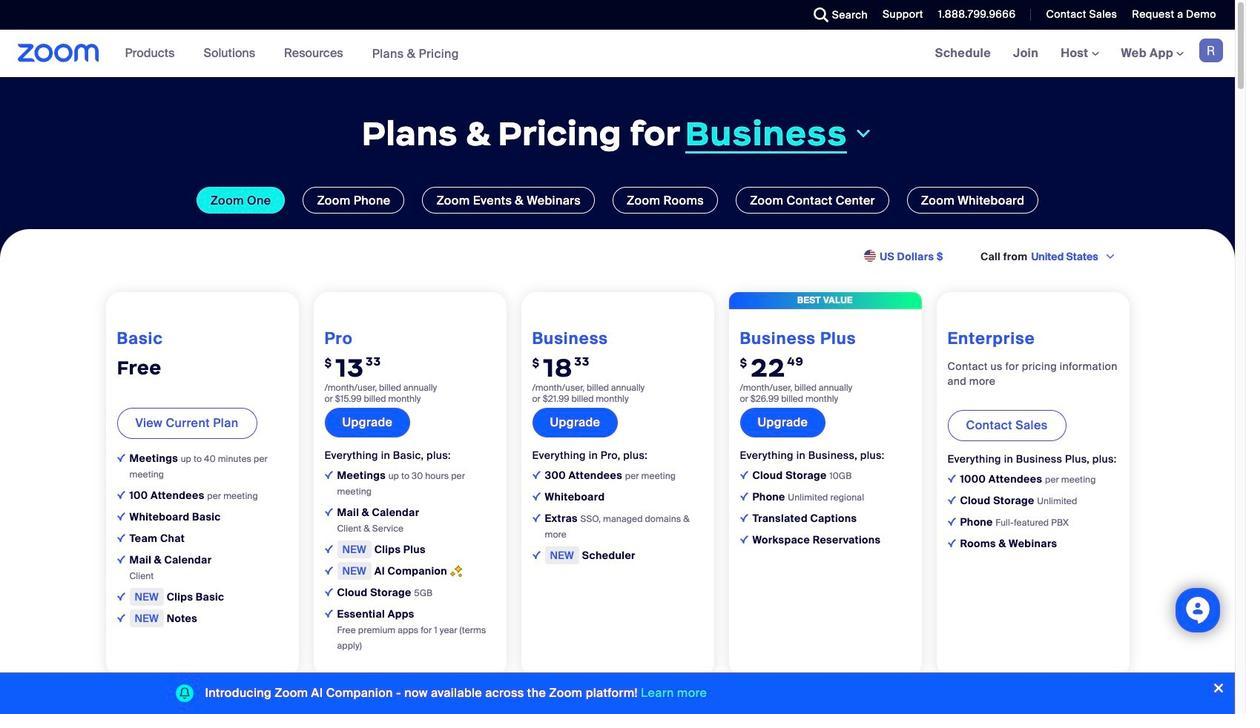 Task type: describe. For each thing, give the bounding box(es) containing it.
product information navigation
[[114, 30, 470, 78]]

profile picture image
[[1200, 39, 1224, 62]]

zoom logo image
[[18, 44, 99, 62]]



Task type: vqa. For each thing, say whether or not it's contained in the screenshot.
a within allow participants to join before the host arrives. if participants are not allowed to join before the host, or the host has another meeting running, participants will see a dialog that notifies them that the meeting has not started. this dialog can be customized through the
no



Task type: locate. For each thing, give the bounding box(es) containing it.
meetings navigation
[[924, 30, 1236, 78]]

banner
[[0, 30, 1236, 78]]

outer image
[[865, 250, 878, 264]]

tabs of zoom services tab list
[[22, 187, 1213, 214]]

ok image
[[117, 454, 125, 462], [325, 471, 333, 479], [532, 471, 541, 479], [740, 471, 748, 479], [740, 492, 748, 501], [948, 496, 956, 504], [325, 508, 333, 516], [117, 513, 125, 521], [740, 514, 748, 522], [948, 518, 956, 526], [325, 545, 333, 553], [532, 551, 541, 559], [117, 614, 125, 622]]

ok image
[[948, 475, 956, 483], [117, 491, 125, 499], [532, 492, 541, 501], [532, 514, 541, 522], [117, 534, 125, 542], [740, 535, 748, 544], [948, 539, 956, 547], [117, 556, 125, 564], [325, 567, 333, 575], [325, 588, 333, 596], [117, 593, 125, 601], [325, 610, 333, 618]]

main content
[[0, 30, 1236, 715]]

down image
[[854, 125, 874, 143]]



